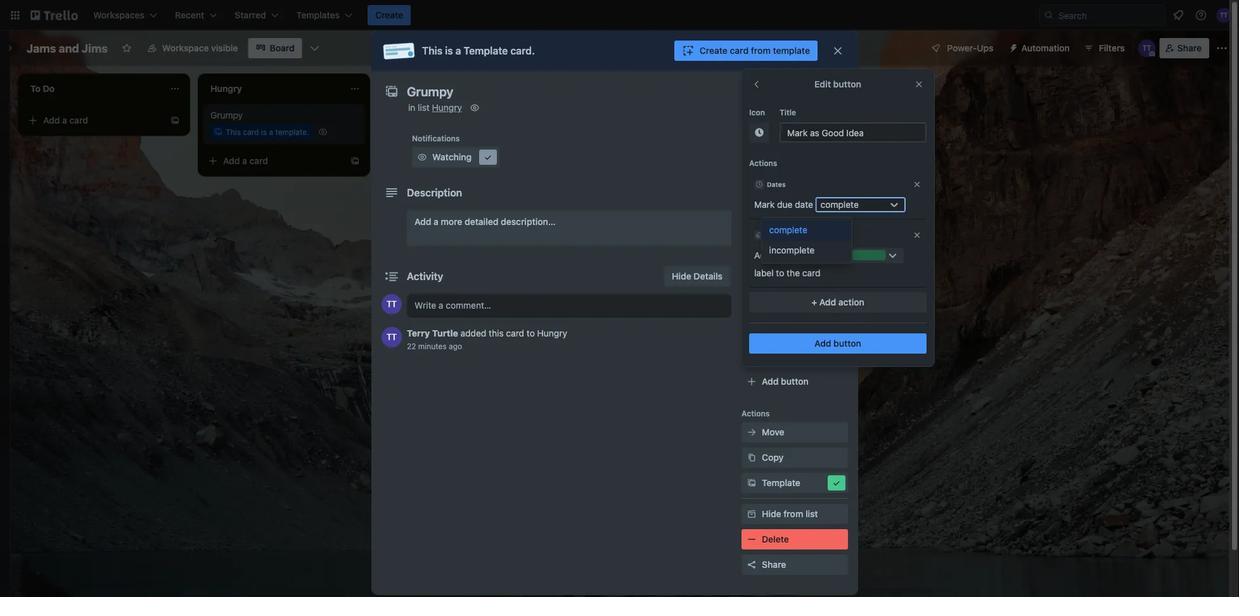 Task type: locate. For each thing, give the bounding box(es) containing it.
0 vertical spatial from
[[751, 45, 771, 56]]

1 vertical spatial terry turtle (terryturtle) image
[[382, 327, 402, 347]]

this for this is a template card.
[[422, 45, 443, 57]]

add inside add a more detailed description… link
[[415, 216, 431, 227]]

from up return to previous screen image
[[751, 45, 771, 56]]

sm image left dates
[[745, 171, 758, 184]]

share button down delete link
[[742, 555, 848, 575]]

0 horizontal spatial create
[[375, 10, 403, 20]]

1 horizontal spatial complete
[[821, 199, 859, 210]]

template
[[773, 45, 810, 56], [768, 129, 801, 138]]

1 horizontal spatial automation
[[1022, 43, 1070, 53]]

sm image
[[1004, 38, 1022, 56], [416, 151, 429, 164], [482, 151, 494, 164], [745, 171, 758, 184], [745, 451, 758, 464], [830, 477, 843, 489]]

template left card.
[[464, 45, 508, 57]]

edit button
[[815, 79, 862, 89]]

icon
[[749, 108, 765, 117]]

sm image inside "cover" link
[[745, 247, 758, 260]]

add a card for add a card "button" corresponding to create from template… icon at the left of the page
[[43, 115, 88, 126]]

1 horizontal spatial share
[[1178, 43, 1202, 53]]

add a card button
[[23, 110, 165, 131], [383, 110, 525, 131], [203, 151, 345, 171]]

sm image inside the members link
[[745, 146, 758, 158]]

terry turtle (terryturtle) image
[[1217, 8, 1232, 23], [382, 327, 402, 347]]

sm image for checklist
[[745, 197, 758, 209]]

list right another
[[815, 82, 827, 93]]

complete right the date
[[821, 199, 859, 210]]

add another list
[[761, 82, 827, 93]]

add button button up the move link
[[742, 371, 848, 392]]

0 vertical spatial this
[[422, 45, 443, 57]]

list up delete link
[[806, 509, 818, 519]]

0 horizontal spatial the
[[773, 250, 786, 261]]

labels up cover
[[767, 231, 788, 239]]

added
[[461, 328, 486, 339]]

1 vertical spatial add button
[[762, 376, 809, 387]]

1 vertical spatial hide
[[762, 509, 781, 519]]

1 vertical spatial button
[[834, 338, 861, 349]]

this
[[422, 45, 443, 57], [226, 127, 241, 136]]

return to previous screen image
[[752, 79, 762, 89]]

copy link
[[742, 448, 848, 468]]

0 vertical spatial power-
[[947, 43, 977, 53]]

actions
[[749, 158, 777, 167], [742, 409, 770, 418]]

card.
[[511, 45, 535, 57]]

0 vertical spatial is
[[445, 45, 453, 57]]

board
[[270, 43, 295, 53]]

2 close image from the top
[[913, 231, 922, 240]]

terry turtle (terryturtle) image left 22
[[382, 327, 402, 347]]

custom fields
[[762, 274, 822, 284]]

close image for mark due date
[[913, 180, 922, 189]]

complete
[[821, 199, 859, 210], [769, 225, 808, 235]]

action
[[839, 297, 865, 307]]

add the
[[754, 250, 786, 261]]

2 horizontal spatial to
[[776, 268, 784, 278]]

a
[[456, 45, 461, 57], [62, 115, 67, 126], [422, 115, 427, 126], [269, 127, 273, 136], [242, 156, 247, 166], [434, 216, 439, 227]]

to down icon
[[759, 129, 766, 138]]

sm image inside labels link
[[745, 171, 758, 184]]

sm image right hungry link
[[468, 101, 481, 114]]

card inside terry turtle added this card to hungry 22 minutes ago
[[506, 328, 524, 339]]

0 vertical spatial ups
[[977, 43, 994, 53]]

0 horizontal spatial from
[[751, 45, 771, 56]]

0 vertical spatial power-ups
[[947, 43, 994, 53]]

0 horizontal spatial hide
[[672, 271, 691, 281]]

0 vertical spatial template
[[464, 45, 508, 57]]

from up delete link
[[784, 509, 803, 519]]

0 vertical spatial hide
[[672, 271, 691, 281]]

0 vertical spatial terry turtle (terryturtle) image
[[1138, 39, 1156, 57]]

hide left details in the right of the page
[[672, 271, 691, 281]]

hide from list
[[762, 509, 818, 519]]

template
[[464, 45, 508, 57], [762, 478, 801, 488]]

show menu image
[[1216, 42, 1229, 55]]

0 horizontal spatial template
[[464, 45, 508, 57]]

Mark due date… text field
[[780, 122, 927, 143]]

0 vertical spatial to
[[759, 129, 766, 138]]

0 vertical spatial labels
[[762, 172, 789, 183]]

sm image for template
[[745, 477, 758, 489]]

jams
[[27, 41, 56, 55]]

attachment button
[[742, 218, 848, 238]]

1 horizontal spatial share button
[[1160, 38, 1210, 58]]

this down grumpy
[[226, 127, 241, 136]]

1 vertical spatial power-ups
[[742, 306, 783, 315]]

1 horizontal spatial add a card
[[223, 156, 268, 166]]

sm image inside delete link
[[745, 533, 758, 546]]

share button
[[1160, 38, 1210, 58], [742, 555, 848, 575]]

more
[[441, 216, 462, 227]]

automation down add power-ups on the bottom
[[742, 357, 785, 366]]

grumpy
[[210, 110, 243, 120]]

activity
[[407, 270, 443, 282]]

button right edit
[[833, 79, 862, 89]]

list inside add another list button
[[815, 82, 827, 93]]

jams and jims
[[27, 41, 108, 55]]

0 horizontal spatial terry turtle (terryturtle) image
[[382, 327, 402, 347]]

1 horizontal spatial add a card button
[[203, 151, 345, 171]]

create from template… image
[[350, 156, 360, 166]]

add inside add power-ups link
[[762, 324, 779, 335]]

list for add another list
[[815, 82, 827, 93]]

1 horizontal spatial this
[[422, 45, 443, 57]]

hide details
[[672, 271, 723, 281]]

attachment
[[762, 223, 811, 233]]

list
[[815, 82, 827, 93], [418, 102, 430, 113], [806, 509, 818, 519]]

0 vertical spatial template
[[773, 45, 810, 56]]

sm image down add to template
[[745, 146, 758, 158]]

is down grumpy link
[[261, 127, 267, 136]]

hungry down write a comment text field
[[537, 328, 567, 339]]

card inside button
[[730, 45, 749, 56]]

customize views image
[[309, 42, 321, 55]]

0 horizontal spatial is
[[261, 127, 267, 136]]

description
[[407, 187, 462, 199]]

sm image left checklist
[[745, 197, 758, 209]]

sm image inside "hide from list" link
[[745, 508, 758, 520]]

sm image
[[468, 101, 481, 114], [753, 126, 766, 139], [745, 146, 758, 158], [745, 197, 758, 209], [745, 247, 758, 260], [745, 426, 758, 439], [745, 477, 758, 489], [745, 508, 758, 520], [745, 533, 758, 546]]

1 horizontal spatial terry turtle (terryturtle) image
[[1217, 8, 1232, 23]]

star or unstar board image
[[122, 43, 132, 53]]

2 horizontal spatial ups
[[977, 43, 994, 53]]

ups inside button
[[977, 43, 994, 53]]

card
[[730, 45, 749, 56], [69, 115, 88, 126], [430, 115, 448, 126], [243, 127, 259, 136], [249, 156, 268, 166], [802, 268, 821, 278], [506, 328, 524, 339]]

create card from template button
[[674, 41, 818, 61]]

members link
[[742, 142, 848, 162]]

terry turtle (terryturtle) image right the open information menu icon
[[1217, 8, 1232, 23]]

ups down '+'
[[811, 324, 828, 335]]

1 vertical spatial this
[[226, 127, 241, 136]]

1 horizontal spatial the
[[787, 268, 800, 278]]

0 vertical spatial terry turtle (terryturtle) image
[[1217, 8, 1232, 23]]

incomplete
[[769, 245, 815, 255]]

sm image left delete
[[745, 533, 758, 546]]

to right this
[[527, 328, 535, 339]]

ups up add power-ups on the bottom
[[768, 306, 783, 315]]

0 horizontal spatial complete
[[769, 225, 808, 235]]

2 horizontal spatial add a card button
[[383, 110, 525, 131]]

share down delete
[[762, 559, 786, 570]]

None text field
[[401, 80, 819, 103]]

list inside "hide from list" link
[[806, 509, 818, 519]]

hide for hide from list
[[762, 509, 781, 519]]

switch to… image
[[9, 9, 22, 22]]

sm image down copy link
[[830, 477, 843, 489]]

terry turtle (terryturtle) image
[[1138, 39, 1156, 57], [382, 294, 402, 314]]

hungry up 'notifications'
[[432, 102, 462, 113]]

Write a comment text field
[[407, 294, 732, 317]]

the
[[773, 250, 786, 261], [787, 268, 800, 278]]

sm image left cover
[[745, 247, 758, 260]]

checklist
[[762, 197, 801, 208]]

sm image for members
[[745, 146, 758, 158]]

0 vertical spatial create
[[375, 10, 403, 20]]

actions down members
[[749, 158, 777, 167]]

edit
[[815, 79, 831, 89]]

workspace visible
[[162, 43, 238, 53]]

0 notifications image
[[1171, 8, 1186, 23]]

hungry
[[432, 102, 462, 113], [537, 328, 567, 339]]

another
[[780, 82, 812, 93]]

1 vertical spatial hungry
[[537, 328, 567, 339]]

and
[[59, 41, 79, 55]]

Board name text field
[[20, 38, 114, 58]]

ups left automation button
[[977, 43, 994, 53]]

this up "in list hungry" at top left
[[422, 45, 443, 57]]

0 horizontal spatial add a card button
[[23, 110, 165, 131]]

0 horizontal spatial to
[[527, 328, 535, 339]]

hide
[[672, 271, 691, 281], [762, 509, 781, 519]]

move link
[[742, 422, 848, 442]]

1 horizontal spatial power-ups
[[947, 43, 994, 53]]

0 horizontal spatial this
[[226, 127, 241, 136]]

share left show menu icon
[[1178, 43, 1202, 53]]

sm image inside 'template' button
[[745, 477, 758, 489]]

0 vertical spatial close image
[[913, 180, 922, 189]]

22 minutes ago link
[[407, 342, 462, 351]]

2 horizontal spatial power-
[[947, 43, 977, 53]]

create for create card from template
[[700, 45, 728, 56]]

is up hungry link
[[445, 45, 453, 57]]

actions up move
[[742, 409, 770, 418]]

1 horizontal spatial add button
[[815, 338, 861, 349]]

sm image down 'notifications'
[[416, 151, 429, 164]]

list right in
[[418, 102, 430, 113]]

power-
[[947, 43, 977, 53], [742, 306, 768, 315], [781, 324, 811, 335]]

0 horizontal spatial share
[[762, 559, 786, 570]]

1 vertical spatial template
[[762, 478, 801, 488]]

1 vertical spatial power-
[[742, 306, 768, 315]]

sm image left copy
[[745, 451, 758, 464]]

automation inside button
[[1022, 43, 1070, 53]]

1 vertical spatial actions
[[742, 409, 770, 418]]

labels link
[[742, 167, 848, 188]]

0 horizontal spatial add button
[[762, 376, 809, 387]]

sm image right 'power-ups' button
[[1004, 38, 1022, 56]]

watching
[[432, 152, 472, 162]]

dates
[[767, 181, 786, 188]]

1 horizontal spatial ups
[[811, 324, 828, 335]]

0 vertical spatial add button
[[815, 338, 861, 349]]

0 horizontal spatial hungry
[[432, 102, 462, 113]]

add button button down "+ add action"
[[749, 333, 927, 354]]

0 vertical spatial automation
[[1022, 43, 1070, 53]]

add a card button for create from template… icon at the left of the page
[[23, 110, 165, 131]]

create inside create card from template button
[[700, 45, 728, 56]]

sm image inside copy link
[[745, 451, 758, 464]]

add a more detailed description… link
[[407, 210, 732, 246]]

turtle
[[432, 328, 458, 339]]

template up add another list
[[773, 45, 810, 56]]

1 close image from the top
[[913, 180, 922, 189]]

0 vertical spatial share
[[1178, 43, 1202, 53]]

this
[[489, 328, 504, 339]]

2 vertical spatial list
[[806, 509, 818, 519]]

hide up delete
[[762, 509, 781, 519]]

sm image inside automation button
[[1004, 38, 1022, 56]]

0 horizontal spatial power-ups
[[742, 306, 783, 315]]

button down "action"
[[834, 338, 861, 349]]

complete up incomplete
[[769, 225, 808, 235]]

create inside create button
[[375, 10, 403, 20]]

0 horizontal spatial share button
[[742, 555, 848, 575]]

notifications
[[412, 134, 460, 143]]

add button down "+ add action"
[[815, 338, 861, 349]]

sm image for hide from list
[[745, 508, 758, 520]]

template down copy
[[762, 478, 801, 488]]

button
[[833, 79, 862, 89], [834, 338, 861, 349], [781, 376, 809, 387]]

to inside terry turtle added this card to hungry 22 minutes ago
[[527, 328, 535, 339]]

1 vertical spatial is
[[261, 127, 267, 136]]

1 vertical spatial to
[[776, 268, 784, 278]]

sm image inside checklist link
[[745, 197, 758, 209]]

mark due date
[[754, 199, 813, 210]]

to
[[759, 129, 766, 138], [776, 268, 784, 278], [527, 328, 535, 339]]

0 vertical spatial complete
[[821, 199, 859, 210]]

close popover image
[[914, 79, 924, 89]]

add to template
[[742, 129, 801, 138]]

1 vertical spatial terry turtle (terryturtle) image
[[382, 294, 402, 314]]

2 vertical spatial to
[[527, 328, 535, 339]]

1 vertical spatial share button
[[742, 555, 848, 575]]

template inside button
[[762, 478, 801, 488]]

1 horizontal spatial from
[[784, 509, 803, 519]]

close image
[[913, 180, 922, 189], [913, 231, 922, 240]]

sm image left hide from list
[[745, 508, 758, 520]]

0 vertical spatial list
[[815, 82, 827, 93]]

1 horizontal spatial create
[[700, 45, 728, 56]]

labels up checklist
[[762, 172, 789, 183]]

automation down search 'icon'
[[1022, 43, 1070, 53]]

share for topmost share button
[[1178, 43, 1202, 53]]

0 vertical spatial the
[[773, 250, 786, 261]]

1 vertical spatial share
[[762, 559, 786, 570]]

delete
[[762, 534, 789, 545]]

template up members
[[768, 129, 801, 138]]

add inside add another list button
[[761, 82, 777, 93]]

1 horizontal spatial terry turtle (terryturtle) image
[[1138, 39, 1156, 57]]

1 vertical spatial create
[[700, 45, 728, 56]]

in
[[408, 102, 415, 113]]

1 horizontal spatial hide
[[762, 509, 781, 519]]

2 horizontal spatial add a card
[[403, 115, 448, 126]]

jims
[[82, 41, 108, 55]]

to right label on the top right of page
[[776, 268, 784, 278]]

sm image for automation
[[1004, 38, 1022, 56]]

0 horizontal spatial add a card
[[43, 115, 88, 126]]

add a card
[[43, 115, 88, 126], [403, 115, 448, 126], [223, 156, 268, 166]]

sm image left move
[[745, 426, 758, 439]]

ups
[[977, 43, 994, 53], [768, 306, 783, 315], [811, 324, 828, 335]]

0 vertical spatial hungry
[[432, 102, 462, 113]]

date
[[795, 199, 813, 210]]

cover link
[[742, 243, 848, 264]]

1 horizontal spatial power-
[[781, 324, 811, 335]]

template.
[[275, 127, 309, 136]]

button up the move link
[[781, 376, 809, 387]]

power-ups inside button
[[947, 43, 994, 53]]

add button up the move link
[[762, 376, 809, 387]]

terry turtle added this card to hungry 22 minutes ago
[[407, 328, 567, 351]]

sm image down copy link
[[745, 477, 758, 489]]

1 vertical spatial automation
[[742, 357, 785, 366]]

1 horizontal spatial hungry
[[537, 328, 567, 339]]

sm image inside the move link
[[745, 426, 758, 439]]

1 vertical spatial close image
[[913, 231, 922, 240]]

sm image for cover
[[745, 247, 758, 260]]

0 horizontal spatial terry turtle (terryturtle) image
[[382, 294, 402, 314]]

automation button
[[1004, 38, 1078, 58]]

detailed
[[465, 216, 499, 227]]

share button down 0 notifications image
[[1160, 38, 1210, 58]]

22
[[407, 342, 416, 351]]

0 horizontal spatial ups
[[768, 306, 783, 315]]



Task type: describe. For each thing, give the bounding box(es) containing it.
custom
[[762, 274, 795, 284]]

a inside add a more detailed description… link
[[434, 216, 439, 227]]

open information menu image
[[1195, 9, 1208, 22]]

from inside button
[[751, 45, 771, 56]]

label
[[754, 268, 774, 278]]

grumpy link
[[210, 109, 358, 122]]

to for label
[[776, 268, 784, 278]]

1 vertical spatial labels
[[767, 231, 788, 239]]

hungry inside terry turtle added this card to hungry 22 minutes ago
[[537, 328, 567, 339]]

minutes
[[418, 342, 447, 351]]

create button
[[368, 5, 411, 25]]

+
[[812, 297, 817, 307]]

0 horizontal spatial power-
[[742, 306, 768, 315]]

primary element
[[0, 0, 1239, 30]]

1 vertical spatial the
[[787, 268, 800, 278]]

template inside button
[[773, 45, 810, 56]]

workspace
[[162, 43, 209, 53]]

visible
[[211, 43, 238, 53]]

sm image for copy
[[745, 451, 758, 464]]

+ add action
[[812, 297, 865, 307]]

terry
[[407, 328, 430, 339]]

description…
[[501, 216, 556, 227]]

delete link
[[742, 529, 848, 550]]

checklist link
[[742, 193, 848, 213]]

this card is a template.
[[226, 127, 309, 136]]

filters
[[1099, 43, 1125, 53]]

0 vertical spatial add button button
[[749, 333, 927, 354]]

workspace visible button
[[139, 38, 246, 58]]

copy
[[762, 452, 784, 463]]

sm image for watching
[[416, 151, 429, 164]]

2 vertical spatial power-
[[781, 324, 811, 335]]

search image
[[1044, 10, 1054, 20]]

fields
[[797, 274, 822, 284]]

hide details link
[[664, 266, 730, 287]]

Search field
[[1054, 6, 1165, 25]]

sm image inside 'template' button
[[830, 477, 843, 489]]

board link
[[248, 38, 302, 58]]

add power-ups
[[762, 324, 828, 335]]

1 vertical spatial complete
[[769, 225, 808, 235]]

hide for hide details
[[672, 271, 691, 281]]

sm image for delete
[[745, 533, 758, 546]]

0 horizontal spatial automation
[[742, 357, 785, 366]]

title
[[780, 108, 796, 117]]

hungry link
[[432, 102, 462, 113]]

create card from template
[[700, 45, 810, 56]]

color: green, title: none image
[[794, 250, 886, 260]]

due
[[777, 199, 793, 210]]

add button for topmost add button button
[[815, 338, 861, 349]]

in list hungry
[[408, 102, 462, 113]]

add a card for add a card "button" corresponding to create from template… image
[[223, 156, 268, 166]]

add a more detailed description…
[[415, 216, 556, 227]]

add power-ups link
[[742, 319, 848, 340]]

this is a template card.
[[422, 45, 535, 57]]

0 vertical spatial button
[[833, 79, 862, 89]]

watching button
[[412, 147, 500, 167]]

1 vertical spatial from
[[784, 509, 803, 519]]

filters button
[[1080, 38, 1129, 58]]

list for hide from list
[[806, 509, 818, 519]]

details
[[694, 271, 723, 281]]

add button for add button button to the bottom
[[762, 376, 809, 387]]

1 vertical spatial template
[[768, 129, 801, 138]]

this for this card is a template.
[[226, 127, 241, 136]]

close image for add
[[913, 231, 922, 240]]

sm image down icon
[[753, 126, 766, 139]]

label to the card
[[754, 268, 821, 278]]

template button
[[742, 473, 848, 493]]

add a card button for create from template… image
[[203, 151, 345, 171]]

mark
[[754, 199, 775, 210]]

members
[[762, 147, 801, 157]]

hide from list link
[[742, 504, 848, 524]]

custom fields button
[[742, 273, 848, 285]]

ago
[[449, 342, 462, 351]]

create from template… image
[[170, 115, 180, 126]]

sm image for move
[[745, 426, 758, 439]]

share for the bottommost share button
[[762, 559, 786, 570]]

create for create
[[375, 10, 403, 20]]

power- inside button
[[947, 43, 977, 53]]

cover
[[762, 248, 787, 259]]

to for add
[[759, 129, 766, 138]]

sm image for labels
[[745, 171, 758, 184]]

2 vertical spatial ups
[[811, 324, 828, 335]]

sm image right watching
[[482, 151, 494, 164]]

1 vertical spatial add button button
[[742, 371, 848, 392]]

add another list button
[[738, 74, 910, 101]]

1 horizontal spatial is
[[445, 45, 453, 57]]

move
[[762, 427, 785, 437]]

2 vertical spatial button
[[781, 376, 809, 387]]

0 vertical spatial actions
[[749, 158, 777, 167]]

power-ups button
[[922, 38, 1001, 58]]

0 vertical spatial share button
[[1160, 38, 1210, 58]]

1 vertical spatial list
[[418, 102, 430, 113]]



Task type: vqa. For each thing, say whether or not it's contained in the screenshot.
Ups
yes



